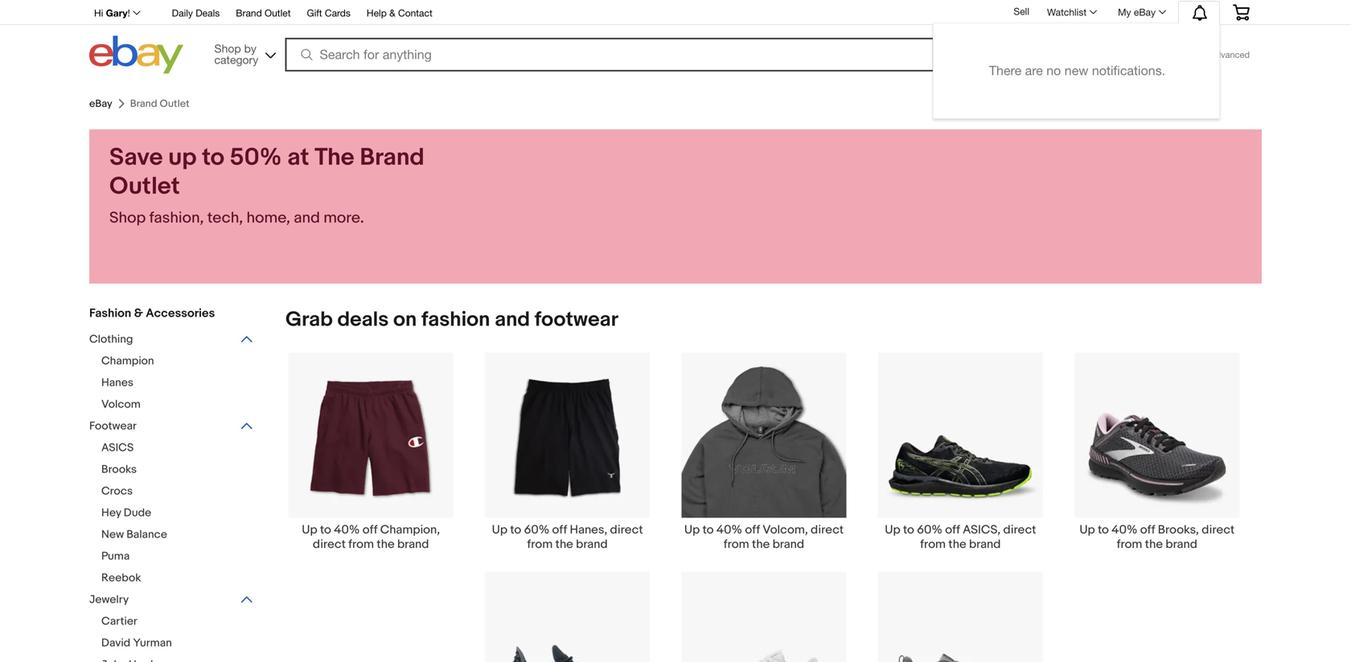 Task type: vqa. For each thing, say whether or not it's contained in the screenshot.
40% to the right
yes



Task type: describe. For each thing, give the bounding box(es) containing it.
off for brooks,
[[1141, 523, 1156, 538]]

to for up to 60% off asics, direct from the brand
[[903, 523, 915, 538]]

the for hanes,
[[556, 538, 573, 552]]

up to 60% off asics, direct from the brand link
[[863, 352, 1059, 552]]

brand for brooks,
[[1166, 538, 1198, 552]]

gift cards
[[307, 7, 351, 19]]

to for up to 40% off champion, direct from the brand
[[320, 523, 331, 538]]

accessories
[[146, 307, 215, 321]]

from for hanes,
[[527, 538, 553, 552]]

up for up to 40% off brooks, direct from the brand
[[1080, 523, 1096, 538]]

volcom
[[101, 398, 141, 412]]

footwear button
[[89, 420, 254, 435]]

brand inside account navigation
[[236, 7, 262, 19]]

40% for champion,
[[334, 523, 360, 538]]

david yurman link
[[101, 637, 266, 652]]

notifications.
[[1092, 63, 1166, 78]]

cartier david yurman
[[101, 615, 172, 651]]

by
[[244, 42, 257, 55]]

up for up to 60% off asics, direct from the brand
[[885, 523, 901, 538]]

direct for up to 60% off asics, direct from the brand
[[1004, 523, 1037, 538]]

category
[[214, 53, 258, 66]]

fashion
[[89, 307, 131, 321]]

up for up to 60% off hanes, direct from the brand
[[492, 523, 508, 538]]

50%
[[230, 143, 282, 172]]

new
[[101, 529, 124, 542]]

up to 40% off champion, direct from the brand link
[[273, 352, 469, 552]]

up to 60% off hanes, direct from the brand
[[492, 523, 643, 552]]

watchlist
[[1047, 6, 1087, 18]]

cards
[[325, 7, 351, 19]]

advanced link
[[1202, 39, 1258, 71]]

hanes
[[101, 377, 134, 390]]

up to 60% off hanes, direct from the brand link
[[469, 352, 666, 552]]

hanes link
[[101, 377, 266, 392]]

off for hanes,
[[552, 523, 567, 538]]

hi gary !
[[94, 7, 130, 19]]

grab
[[286, 308, 333, 333]]

jewelry button
[[89, 594, 254, 609]]

save
[[109, 143, 163, 172]]

& for help
[[390, 7, 396, 19]]

hey dude link
[[101, 507, 266, 522]]

david
[[101, 637, 131, 651]]

champion link
[[101, 355, 266, 370]]

up to 40% off champion, direct from the brand
[[302, 523, 440, 552]]

there are no new notifications.
[[989, 63, 1166, 78]]

!
[[128, 7, 130, 19]]

outlet inside account navigation
[[265, 7, 291, 19]]

at
[[287, 143, 309, 172]]

list inside save up to 50% at the brand outlet "main content"
[[266, 352, 1262, 663]]

my
[[1118, 6, 1132, 18]]

help
[[367, 7, 387, 19]]

ebay link
[[89, 98, 112, 110]]

watchlist link
[[1039, 2, 1105, 22]]

the for champion,
[[377, 538, 395, 552]]

help & contact
[[367, 7, 433, 19]]

and inside save up to 50% at the brand outlet shop fashion, tech, home, and more.
[[294, 209, 320, 228]]

yurman
[[133, 637, 172, 651]]

brand for champion,
[[397, 538, 429, 552]]

are
[[1025, 63, 1043, 78]]

Search for anything text field
[[288, 39, 930, 70]]

40% for volcom,
[[717, 523, 743, 538]]

off for asics,
[[945, 523, 960, 538]]

the
[[315, 143, 355, 172]]

the for volcom,
[[752, 538, 770, 552]]

crocs link
[[101, 485, 266, 500]]

volcom link
[[101, 398, 266, 414]]

shop inside save up to 50% at the brand outlet shop fashion, tech, home, and more.
[[109, 209, 146, 228]]

fashion,
[[149, 209, 204, 228]]

the for brooks,
[[1145, 538, 1163, 552]]

brand for hanes,
[[576, 538, 608, 552]]

up to 40% off volcom, direct from the brand link
[[666, 352, 863, 552]]

from for volcom,
[[724, 538, 750, 552]]

cartier
[[101, 615, 137, 629]]

the for asics,
[[949, 538, 967, 552]]

1 vertical spatial and
[[495, 308, 530, 333]]

champion
[[101, 355, 154, 368]]

shop inside shop by category
[[214, 42, 241, 55]]

clothing button
[[89, 333, 254, 348]]

gary
[[106, 7, 128, 19]]

hey
[[101, 507, 121, 521]]

up to 40% off brooks, direct from the brand link
[[1059, 352, 1256, 552]]

reebok
[[101, 572, 141, 586]]

up to 40% off brooks, direct from the brand
[[1080, 523, 1235, 552]]

from for brooks,
[[1117, 538, 1143, 552]]

grab deals on fashion and footwear
[[286, 308, 619, 333]]

& for fashion
[[134, 307, 143, 321]]

asics link
[[101, 442, 266, 457]]



Task type: locate. For each thing, give the bounding box(es) containing it.
the inside up to 40% off volcom, direct from the brand
[[752, 538, 770, 552]]

new balance link
[[101, 529, 266, 544]]

from for champion,
[[349, 538, 374, 552]]

off inside up to 60% off hanes, direct from the brand
[[552, 523, 567, 538]]

from left volcom, at the right bottom of the page
[[724, 538, 750, 552]]

2 the from the left
[[556, 538, 573, 552]]

clothing champion hanes volcom footwear asics brooks crocs hey dude new balance puma reebok
[[89, 333, 167, 586]]

direct for up to 60% off hanes, direct from the brand
[[610, 523, 643, 538]]

1 vertical spatial brand
[[360, 143, 425, 172]]

0 horizontal spatial and
[[294, 209, 320, 228]]

daily deals
[[172, 7, 220, 19]]

hi
[[94, 7, 103, 19]]

the inside up to 60% off asics, direct from the brand
[[949, 538, 967, 552]]

0 vertical spatial shop
[[214, 42, 241, 55]]

brooks,
[[1158, 523, 1199, 538]]

off left champion,
[[363, 523, 378, 538]]

outlet
[[265, 7, 291, 19], [109, 172, 180, 201]]

60% left asics,
[[917, 523, 943, 538]]

40% left volcom, at the right bottom of the page
[[717, 523, 743, 538]]

brand inside up to 60% off hanes, direct from the brand
[[576, 538, 608, 552]]

1 from from the left
[[349, 538, 374, 552]]

none submit inside there are no new notifications. banner
[[1067, 38, 1202, 72]]

gift cards link
[[307, 5, 351, 23]]

ebay
[[1134, 6, 1156, 18], [89, 98, 112, 110]]

brand inside save up to 50% at the brand outlet shop fashion, tech, home, and more.
[[360, 143, 425, 172]]

up inside up to 40% off brooks, direct from the brand
[[1080, 523, 1096, 538]]

to inside up to 40% off champion, direct from the brand
[[320, 523, 331, 538]]

off inside up to 40% off champion, direct from the brand
[[363, 523, 378, 538]]

0 vertical spatial &
[[390, 7, 396, 19]]

brand up by
[[236, 7, 262, 19]]

my ebay
[[1118, 6, 1156, 18]]

from inside up to 40% off champion, direct from the brand
[[349, 538, 374, 552]]

0 horizontal spatial ebay
[[89, 98, 112, 110]]

to inside up to 60% off hanes, direct from the brand
[[510, 523, 521, 538]]

brand for asics,
[[969, 538, 1001, 552]]

brand for volcom,
[[773, 538, 805, 552]]

60% for hanes,
[[524, 523, 550, 538]]

brand outlet
[[236, 7, 291, 19]]

1 up from the left
[[302, 523, 318, 538]]

0 horizontal spatial outlet
[[109, 172, 180, 201]]

to for up to 60% off hanes, direct from the brand
[[510, 523, 521, 538]]

5 up from the left
[[1080, 523, 1096, 538]]

crocs
[[101, 485, 133, 499]]

1 horizontal spatial &
[[390, 7, 396, 19]]

fashion
[[422, 308, 490, 333]]

2 40% from the left
[[717, 523, 743, 538]]

2 horizontal spatial 40%
[[1112, 523, 1138, 538]]

from inside up to 60% off hanes, direct from the brand
[[527, 538, 553, 552]]

from left brooks,
[[1117, 538, 1143, 552]]

1 horizontal spatial and
[[495, 308, 530, 333]]

up inside up to 40% off volcom, direct from the brand
[[685, 523, 700, 538]]

4 up from the left
[[885, 523, 901, 538]]

puma link
[[101, 550, 266, 566]]

to for up to 40% off brooks, direct from the brand
[[1098, 523, 1109, 538]]

60% for asics,
[[917, 523, 943, 538]]

list containing up to 40% off champion, direct from the brand
[[266, 352, 1262, 663]]

off inside up to 40% off volcom, direct from the brand
[[745, 523, 760, 538]]

brand
[[397, 538, 429, 552], [576, 538, 608, 552], [773, 538, 805, 552], [969, 538, 1001, 552], [1166, 538, 1198, 552]]

4 brand from the left
[[969, 538, 1001, 552]]

3 brand from the left
[[773, 538, 805, 552]]

deals
[[196, 7, 220, 19]]

to inside up to 60% off asics, direct from the brand
[[903, 523, 915, 538]]

brand inside up to 40% off champion, direct from the brand
[[397, 538, 429, 552]]

&
[[390, 7, 396, 19], [134, 307, 143, 321]]

& right fashion
[[134, 307, 143, 321]]

up to 60% off asics, direct from the brand
[[885, 523, 1037, 552]]

40% inside up to 40% off brooks, direct from the brand
[[1112, 523, 1138, 538]]

on
[[393, 308, 417, 333]]

off inside up to 60% off asics, direct from the brand
[[945, 523, 960, 538]]

daily deals link
[[172, 5, 220, 23]]

shop by category button
[[207, 36, 280, 70]]

list
[[266, 352, 1262, 663]]

up for up to 40% off champion, direct from the brand
[[302, 523, 318, 538]]

daily
[[172, 7, 193, 19]]

3 up from the left
[[685, 523, 700, 538]]

off for volcom,
[[745, 523, 760, 538]]

from left asics,
[[921, 538, 946, 552]]

1 horizontal spatial brand
[[360, 143, 425, 172]]

my ebay link
[[1110, 2, 1174, 22]]

direct inside up to 40% off champion, direct from the brand
[[313, 538, 346, 552]]

the inside up to 60% off hanes, direct from the brand
[[556, 538, 573, 552]]

5 brand from the left
[[1166, 538, 1198, 552]]

4 from from the left
[[921, 538, 946, 552]]

0 vertical spatial and
[[294, 209, 320, 228]]

brand right the
[[360, 143, 425, 172]]

up to 40% off volcom, direct from the brand
[[685, 523, 844, 552]]

from inside up to 40% off volcom, direct from the brand
[[724, 538, 750, 552]]

there are no new notifications. banner
[[85, 0, 1262, 119]]

ebay up the save
[[89, 98, 112, 110]]

tech,
[[207, 209, 243, 228]]

& inside save up to 50% at the brand outlet "main content"
[[134, 307, 143, 321]]

shop by category
[[214, 42, 258, 66]]

ebay right my
[[1134, 6, 1156, 18]]

deals
[[337, 308, 389, 333]]

home,
[[247, 209, 290, 228]]

off left brooks,
[[1141, 523, 1156, 538]]

off for champion,
[[363, 523, 378, 538]]

0 vertical spatial ebay
[[1134, 6, 1156, 18]]

fashion & accessories
[[89, 307, 215, 321]]

0 vertical spatial outlet
[[265, 7, 291, 19]]

save up to 50% at the brand outlet main content
[[76, 91, 1275, 663]]

up
[[168, 143, 197, 172]]

4 the from the left
[[949, 538, 967, 552]]

off
[[363, 523, 378, 538], [552, 523, 567, 538], [745, 523, 760, 538], [945, 523, 960, 538], [1141, 523, 1156, 538]]

asics,
[[963, 523, 1001, 538]]

asics
[[101, 442, 134, 455]]

& inside "link"
[[390, 7, 396, 19]]

to for up to 40% off volcom, direct from the brand
[[703, 523, 714, 538]]

save up to 50% at the brand outlet shop fashion, tech, home, and more.
[[109, 143, 425, 228]]

more.
[[324, 209, 364, 228]]

up inside up to 40% off champion, direct from the brand
[[302, 523, 318, 538]]

3 off from the left
[[745, 523, 760, 538]]

ebay inside save up to 50% at the brand outlet "main content"
[[89, 98, 112, 110]]

1 horizontal spatial shop
[[214, 42, 241, 55]]

direct inside up to 60% off hanes, direct from the brand
[[610, 523, 643, 538]]

and right fashion
[[495, 308, 530, 333]]

1 horizontal spatial 60%
[[917, 523, 943, 538]]

4 off from the left
[[945, 523, 960, 538]]

off inside up to 40% off brooks, direct from the brand
[[1141, 523, 1156, 538]]

1 brand from the left
[[397, 538, 429, 552]]

2 from from the left
[[527, 538, 553, 552]]

your shopping cart image
[[1233, 4, 1251, 20]]

0 horizontal spatial 60%
[[524, 523, 550, 538]]

outlet up the fashion, at the left top of the page
[[109, 172, 180, 201]]

3 40% from the left
[[1112, 523, 1138, 538]]

direct for up to 40% off champion, direct from the brand
[[313, 538, 346, 552]]

60% inside up to 60% off asics, direct from the brand
[[917, 523, 943, 538]]

from
[[349, 538, 374, 552], [527, 538, 553, 552], [724, 538, 750, 552], [921, 538, 946, 552], [1117, 538, 1143, 552]]

up inside up to 60% off hanes, direct from the brand
[[492, 523, 508, 538]]

1 60% from the left
[[524, 523, 550, 538]]

2 up from the left
[[492, 523, 508, 538]]

from left champion,
[[349, 538, 374, 552]]

direct for up to 40% off brooks, direct from the brand
[[1202, 523, 1235, 538]]

new
[[1065, 63, 1089, 78]]

dude
[[124, 507, 151, 521]]

to inside up to 40% off brooks, direct from the brand
[[1098, 523, 1109, 538]]

no
[[1047, 63, 1061, 78]]

2 off from the left
[[552, 523, 567, 538]]

brooks link
[[101, 463, 266, 479]]

40% inside up to 40% off champion, direct from the brand
[[334, 523, 360, 538]]

champion,
[[380, 523, 440, 538]]

footwear
[[535, 308, 619, 333]]

volcom,
[[763, 523, 808, 538]]

outlet left gift
[[265, 7, 291, 19]]

0 horizontal spatial 40%
[[334, 523, 360, 538]]

1 horizontal spatial ebay
[[1134, 6, 1156, 18]]

from for asics,
[[921, 538, 946, 552]]

hanes,
[[570, 523, 608, 538]]

60% left hanes,
[[524, 523, 550, 538]]

60% inside up to 60% off hanes, direct from the brand
[[524, 523, 550, 538]]

reebok link
[[101, 572, 266, 587]]

direct
[[610, 523, 643, 538], [811, 523, 844, 538], [1004, 523, 1037, 538], [1202, 523, 1235, 538], [313, 538, 346, 552]]

gift
[[307, 7, 322, 19]]

1 vertical spatial &
[[134, 307, 143, 321]]

2 60% from the left
[[917, 523, 943, 538]]

and left more. at the left top
[[294, 209, 320, 228]]

40% inside up to 40% off volcom, direct from the brand
[[717, 523, 743, 538]]

40% for brooks,
[[1112, 523, 1138, 538]]

account navigation
[[85, 0, 1262, 119]]

sell link
[[1007, 6, 1037, 17]]

5 from from the left
[[1117, 538, 1143, 552]]

and
[[294, 209, 320, 228], [495, 308, 530, 333]]

1 vertical spatial ebay
[[89, 98, 112, 110]]

off left volcom, at the right bottom of the page
[[745, 523, 760, 538]]

outlet inside save up to 50% at the brand outlet shop fashion, tech, home, and more.
[[109, 172, 180, 201]]

brand inside up to 40% off volcom, direct from the brand
[[773, 538, 805, 552]]

up for up to 40% off volcom, direct from the brand
[[685, 523, 700, 538]]

there
[[989, 63, 1022, 78]]

balance
[[126, 529, 167, 542]]

direct inside up to 40% off brooks, direct from the brand
[[1202, 523, 1235, 538]]

1 horizontal spatial outlet
[[265, 7, 291, 19]]

1 40% from the left
[[334, 523, 360, 538]]

to inside save up to 50% at the brand outlet shop fashion, tech, home, and more.
[[202, 143, 225, 172]]

1 horizontal spatial 40%
[[717, 523, 743, 538]]

footwear
[[89, 420, 137, 434]]

brand outlet link
[[236, 5, 291, 23]]

from left hanes,
[[527, 538, 553, 552]]

40% left champion,
[[334, 523, 360, 538]]

None submit
[[1067, 38, 1202, 72]]

0 horizontal spatial brand
[[236, 7, 262, 19]]

brooks
[[101, 463, 137, 477]]

shop
[[214, 42, 241, 55], [109, 209, 146, 228]]

3 the from the left
[[752, 538, 770, 552]]

0 horizontal spatial shop
[[109, 209, 146, 228]]

direct inside up to 40% off volcom, direct from the brand
[[811, 523, 844, 538]]

shop left the fashion, at the left top of the page
[[109, 209, 146, 228]]

to inside up to 40% off volcom, direct from the brand
[[703, 523, 714, 538]]

shop left by
[[214, 42, 241, 55]]

the inside up to 40% off champion, direct from the brand
[[377, 538, 395, 552]]

& right help
[[390, 7, 396, 19]]

1 vertical spatial shop
[[109, 209, 146, 228]]

cartier link
[[101, 615, 266, 631]]

direct inside up to 60% off asics, direct from the brand
[[1004, 523, 1037, 538]]

3 from from the left
[[724, 538, 750, 552]]

direct for up to 40% off volcom, direct from the brand
[[811, 523, 844, 538]]

5 off from the left
[[1141, 523, 1156, 538]]

contact
[[398, 7, 433, 19]]

up inside up to 60% off asics, direct from the brand
[[885, 523, 901, 538]]

advanced
[[1210, 49, 1250, 60]]

the inside up to 40% off brooks, direct from the brand
[[1145, 538, 1163, 552]]

1 vertical spatial outlet
[[109, 172, 180, 201]]

from inside up to 40% off brooks, direct from the brand
[[1117, 538, 1143, 552]]

from inside up to 60% off asics, direct from the brand
[[921, 538, 946, 552]]

brand
[[236, 7, 262, 19], [360, 143, 425, 172]]

0 horizontal spatial &
[[134, 307, 143, 321]]

off left asics,
[[945, 523, 960, 538]]

clothing
[[89, 333, 133, 347]]

1 off from the left
[[363, 523, 378, 538]]

5 the from the left
[[1145, 538, 1163, 552]]

help & contact link
[[367, 5, 433, 23]]

ebay inside my ebay link
[[1134, 6, 1156, 18]]

jewelry
[[89, 594, 129, 607]]

40% left brooks,
[[1112, 523, 1138, 538]]

off left hanes,
[[552, 523, 567, 538]]

brand inside up to 60% off asics, direct from the brand
[[969, 538, 1001, 552]]

brand inside up to 40% off brooks, direct from the brand
[[1166, 538, 1198, 552]]

0 vertical spatial brand
[[236, 7, 262, 19]]

2 brand from the left
[[576, 538, 608, 552]]

1 the from the left
[[377, 538, 395, 552]]



